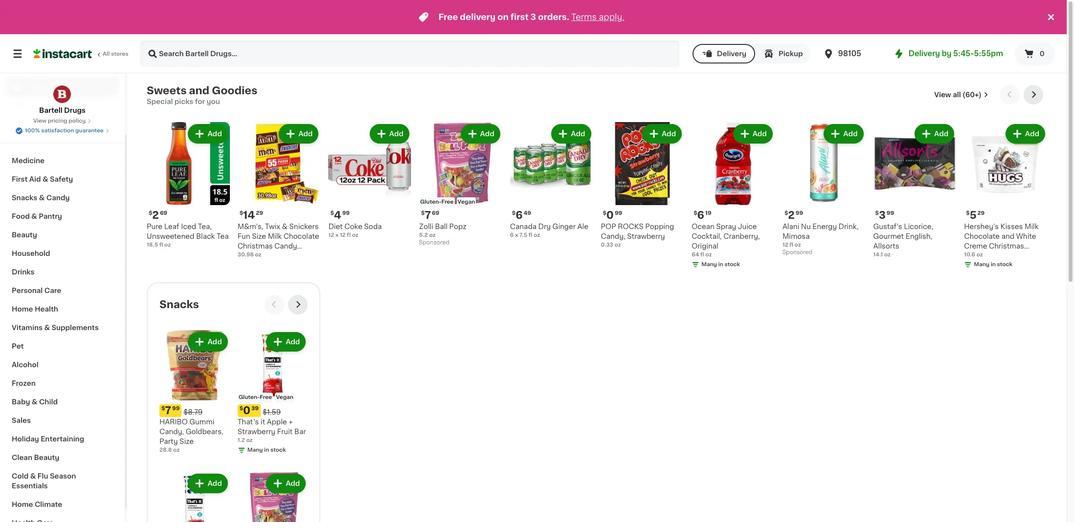 Task type: vqa. For each thing, say whether or not it's contained in the screenshot.
the top 3
yes



Task type: locate. For each thing, give the bounding box(es) containing it.
1 horizontal spatial 2
[[788, 210, 795, 220]]

1 horizontal spatial size
[[252, 233, 266, 240]]

beauty inside clean beauty link
[[34, 455, 59, 462]]

stock down hershey's kisses milk chocolate and white creme christmas candy
[[997, 262, 1013, 267]]

29 inside $ 14 29
[[256, 211, 263, 216]]

$ inside '$ 0 39'
[[240, 406, 243, 412]]

2 for pure
[[152, 210, 159, 220]]

None search field
[[140, 40, 680, 68]]

popping
[[645, 223, 674, 230]]

$ for $ 4 99
[[330, 211, 334, 216]]

69 up 'leaf'
[[160, 211, 167, 216]]

strawberry inside the that's it apple + strawberry fruit bar 1.2 oz
[[238, 429, 275, 436]]

alani nu energy drink, mimosa 12 fl oz
[[783, 223, 859, 248]]

size inside "m&m's, twix & snickers fun size milk chocolate christmas candy assortment bulk candy"
[[252, 233, 266, 240]]

christmas up assortment
[[238, 243, 273, 250]]

candy, up 0.33
[[601, 233, 625, 240]]

view for view all (60+)
[[934, 91, 951, 98]]

99 inside $ 3 99
[[887, 211, 894, 216]]

english,
[[906, 233, 932, 240]]

product group
[[147, 122, 230, 249], [238, 122, 321, 260], [328, 122, 411, 240], [419, 122, 502, 248], [510, 122, 593, 240], [601, 122, 684, 249], [692, 122, 775, 271], [783, 122, 866, 258], [873, 122, 956, 259], [964, 122, 1047, 271], [159, 331, 230, 455], [238, 331, 308, 457], [159, 472, 230, 523], [238, 472, 308, 523]]

1 horizontal spatial candy,
[[601, 233, 625, 240]]

99 for 4
[[342, 211, 350, 216]]

1 horizontal spatial strawberry
[[627, 233, 665, 240]]

7 for $ 7 99
[[165, 406, 171, 416]]

view inside popup button
[[934, 91, 951, 98]]

0 horizontal spatial strawberry
[[238, 429, 275, 436]]

canada dry ginger ale 6 x 7.5 fl oz
[[510, 223, 588, 238]]

view all (60+) button
[[931, 85, 993, 105]]

99 inside $ 7 99
[[172, 406, 180, 412]]

49
[[524, 211, 531, 216]]

safety
[[50, 176, 73, 183]]

m&m's,
[[238, 223, 263, 230]]

and up for
[[189, 86, 209, 96]]

holiday
[[12, 436, 39, 443]]

0 horizontal spatial gluten-
[[239, 395, 260, 400]]

and inside hershey's kisses milk chocolate and white creme christmas candy
[[1002, 233, 1015, 240]]

twix
[[265, 223, 280, 230]]

0 horizontal spatial sponsored badge image
[[419, 240, 449, 246]]

item carousel region
[[147, 85, 1047, 275]]

$ inside $ 7 69
[[421, 211, 425, 216]]

1 horizontal spatial 29
[[978, 211, 985, 216]]

0 horizontal spatial 29
[[256, 211, 263, 216]]

4
[[334, 210, 341, 220]]

delivery by 5:45-5:55pm link
[[893, 48, 1003, 60]]

99 up haribo at the bottom
[[172, 406, 180, 412]]

sales
[[12, 418, 31, 425]]

stock down the fruit
[[270, 448, 286, 453]]

& left flu
[[30, 474, 36, 480]]

99 up pop
[[615, 211, 622, 216]]

99 inside $ 4 99
[[342, 211, 350, 216]]

add for diet coke soda
[[389, 131, 404, 137]]

tea
[[217, 233, 229, 240]]

many in stock for 5
[[974, 262, 1013, 267]]

licorice,
[[904, 223, 933, 230]]

5:45-
[[953, 50, 974, 57]]

season
[[50, 474, 76, 480]]

1 horizontal spatial x
[[515, 233, 518, 238]]

$ 3 99
[[875, 210, 894, 220]]

many down 10.6 oz
[[974, 262, 990, 267]]

oz inside canada dry ginger ale 6 x 7.5 fl oz
[[534, 233, 540, 238]]

sponsored badge image
[[419, 240, 449, 246], [783, 250, 812, 256]]

1 vertical spatial milk
[[268, 233, 282, 240]]

0 vertical spatial milk
[[1025, 223, 1039, 230]]

$ inside $ 6 49
[[512, 211, 516, 216]]

1 horizontal spatial snacks
[[159, 300, 199, 310]]

allsorts
[[873, 243, 899, 250]]

buy it again
[[27, 103, 69, 110]]

chocolate down the hershey's in the right of the page
[[964, 233, 1000, 240]]

view left all
[[934, 91, 951, 98]]

30.98 oz
[[238, 252, 262, 258]]

all stores link
[[33, 40, 129, 68]]

vegan up $0.39 original price: $1.59 element
[[276, 395, 293, 400]]

0 horizontal spatial delivery
[[717, 50, 746, 57]]

1 vertical spatial sponsored badge image
[[783, 250, 812, 256]]

2 horizontal spatial 6
[[697, 210, 704, 220]]

gluten- inside item carousel region
[[420, 199, 441, 205]]

$ inside $ 2 99
[[785, 211, 788, 216]]

gluten-free vegan for that's it apple + strawberry fruit bar
[[239, 395, 293, 400]]

2 horizontal spatial 12
[[783, 242, 788, 248]]

0 vertical spatial beauty
[[12, 232, 37, 239]]

vegan up popz on the top of the page
[[458, 199, 475, 205]]

1 vertical spatial free
[[441, 199, 454, 205]]

2 29 from the left
[[978, 211, 985, 216]]

in down original
[[718, 262, 723, 267]]

delivery inside button
[[717, 50, 746, 57]]

Search field
[[141, 41, 679, 67]]

1 horizontal spatial christmas
[[989, 243, 1024, 250]]

and down kisses
[[1002, 233, 1015, 240]]

3
[[531, 13, 536, 21], [879, 210, 886, 220]]

oz down coke
[[352, 233, 358, 238]]

oz right the 5.2
[[429, 233, 436, 238]]

pet
[[12, 343, 24, 350]]

29 inside $ 5 29
[[978, 211, 985, 216]]

$ 2 69
[[149, 210, 167, 220]]

free for zolli ball popz
[[441, 199, 454, 205]]

0 horizontal spatial gluten-free vegan
[[239, 395, 293, 400]]

$ for $ 14 29
[[240, 211, 243, 216]]

7 up haribo at the bottom
[[165, 406, 171, 416]]

sponsored badge image for 7
[[419, 240, 449, 246]]

1 horizontal spatial 6
[[516, 210, 523, 220]]

3 right first
[[531, 13, 536, 21]]

0 vertical spatial sponsored badge image
[[419, 240, 449, 246]]

0 vertical spatial gluten-free vegan
[[420, 199, 475, 205]]

14
[[243, 210, 255, 220]]

0 horizontal spatial 6
[[510, 233, 514, 238]]

gluten-free vegan up $0.39 original price: $1.59 element
[[239, 395, 293, 400]]

$ inside $ 14 29
[[240, 211, 243, 216]]

2 vertical spatial free
[[260, 395, 272, 400]]

& for flu
[[30, 474, 36, 480]]

&
[[42, 176, 48, 183], [39, 195, 45, 202], [31, 213, 37, 220], [282, 223, 288, 230], [44, 325, 50, 332], [32, 399, 37, 406], [30, 474, 36, 480]]

1 horizontal spatial milk
[[1025, 223, 1039, 230]]

oz inside diet coke soda 12 x 12 fl oz
[[352, 233, 358, 238]]

oz right 0.33
[[615, 242, 621, 248]]

0 vertical spatial snacks
[[12, 195, 37, 202]]

supplements
[[52, 325, 99, 332]]

99 up gustaf's
[[887, 211, 894, 216]]

99 right 4
[[342, 211, 350, 216]]

fl right the 64
[[700, 252, 704, 258]]

0 vertical spatial 7
[[425, 210, 431, 220]]

$ up zolli
[[421, 211, 425, 216]]

mimosa
[[783, 233, 810, 240]]

delivery for delivery
[[717, 50, 746, 57]]

& down health
[[44, 325, 50, 332]]

0 vertical spatial view
[[934, 91, 951, 98]]

$ for $ 3 99
[[875, 211, 879, 216]]

many in stock down original
[[702, 262, 740, 267]]

buy
[[27, 103, 41, 110]]

1 vertical spatial beauty
[[34, 455, 59, 462]]

drinks
[[12, 269, 35, 276]]

size down m&m's,
[[252, 233, 266, 240]]

6 for canada dry ginger ale
[[516, 210, 523, 220]]

size inside haribo gummi candy, goldbears, party size 28.8 oz
[[180, 439, 194, 445]]

oz inside "zolli ball popz 5.2 oz"
[[429, 233, 436, 238]]

29 right 14
[[256, 211, 263, 216]]

strawberry for rocks
[[627, 233, 665, 240]]

0 horizontal spatial 0
[[243, 406, 251, 416]]

stock
[[725, 262, 740, 267], [997, 262, 1013, 267], [270, 448, 286, 453]]

beauty down holiday entertaining
[[34, 455, 59, 462]]

add button for ocean spray juice cocktail, cranberry, original
[[734, 125, 772, 143]]

$ inside $ 0 99
[[603, 211, 607, 216]]

$ inside $ 5 29
[[966, 211, 970, 216]]

0 horizontal spatial 69
[[160, 211, 167, 216]]

$ for $ 7 69
[[421, 211, 425, 216]]

1 chocolate from the left
[[284, 233, 319, 240]]

0 vertical spatial and
[[189, 86, 209, 96]]

add button for pure leaf iced tea, unsweetened black tea
[[189, 125, 227, 143]]

1 vertical spatial it
[[261, 419, 265, 426]]

1 vertical spatial and
[[1002, 233, 1015, 240]]

& for pantry
[[31, 213, 37, 220]]

candy
[[46, 195, 70, 202], [274, 243, 297, 250], [296, 253, 319, 260], [964, 253, 987, 260]]

gluten-
[[420, 199, 441, 205], [239, 395, 260, 400]]

0 horizontal spatial 7
[[165, 406, 171, 416]]

candy down creme
[[964, 253, 987, 260]]

add button for that's it apple + strawberry fruit bar
[[267, 334, 305, 351]]

99
[[615, 211, 622, 216], [342, 211, 350, 216], [796, 211, 803, 216], [887, 211, 894, 216], [172, 406, 180, 412]]

energy
[[813, 223, 837, 230]]

oz down the unsweetened
[[164, 242, 171, 248]]

1 horizontal spatial chocolate
[[964, 233, 1000, 240]]

medicine link
[[6, 152, 119, 170]]

gluten- up 39
[[239, 395, 260, 400]]

many down the that's it apple + strawberry fruit bar 1.2 oz
[[247, 448, 263, 453]]

beauty down food on the left top of the page
[[12, 232, 37, 239]]

sponsored badge image down mimosa
[[783, 250, 812, 256]]

candy inside hershey's kisses milk chocolate and white creme christmas candy
[[964, 253, 987, 260]]

99 up nu
[[796, 211, 803, 216]]

that's
[[238, 419, 259, 426]]

$8.79
[[184, 409, 203, 416]]

1 vertical spatial gluten-
[[239, 395, 260, 400]]

2 horizontal spatial 0
[[1040, 50, 1045, 57]]

1 2 from the left
[[152, 210, 159, 220]]

0 inside item carousel region
[[607, 210, 614, 220]]

free left delivery
[[439, 13, 458, 21]]

69 up 'ball'
[[432, 211, 439, 216]]

oz right 1.2
[[246, 438, 253, 444]]

1 horizontal spatial 69
[[432, 211, 439, 216]]

oz down mimosa
[[795, 242, 801, 248]]

1 horizontal spatial delivery
[[909, 50, 940, 57]]

strawberry inside the pop rocks popping candy, strawberry 0.33 oz
[[627, 233, 665, 240]]

& right food on the left top of the page
[[31, 213, 37, 220]]

1 horizontal spatial 12
[[340, 233, 346, 238]]

milk up white
[[1025, 223, 1039, 230]]

christmas inside "m&m's, twix & snickers fun size milk chocolate christmas candy assortment bulk candy"
[[238, 243, 273, 250]]

0 vertical spatial strawberry
[[627, 233, 665, 240]]

2 horizontal spatial many
[[974, 262, 990, 267]]

1 vertical spatial 7
[[165, 406, 171, 416]]

$ inside $ 7 99
[[161, 406, 165, 412]]

by
[[942, 50, 952, 57]]

bar
[[294, 429, 306, 436]]

fl
[[347, 233, 351, 238], [529, 233, 532, 238], [159, 242, 163, 248], [790, 242, 793, 248], [700, 252, 704, 258]]

7 up zolli
[[425, 210, 431, 220]]

view pricing policy
[[33, 118, 86, 124]]

it down $1.59
[[261, 419, 265, 426]]

strawberry down "that's"
[[238, 429, 275, 436]]

0 horizontal spatial many
[[247, 448, 263, 453]]

0 horizontal spatial candy,
[[159, 429, 184, 436]]

1 vertical spatial candy,
[[159, 429, 184, 436]]

0 for $ 0 99
[[607, 210, 614, 220]]

candy up bulk
[[274, 243, 297, 250]]

fl down mimosa
[[790, 242, 793, 248]]

1 vertical spatial home
[[12, 502, 33, 509]]

home climate
[[12, 502, 62, 509]]

milk down twix
[[268, 233, 282, 240]]

1 vertical spatial view
[[33, 118, 47, 124]]

many down original
[[702, 262, 717, 267]]

sponsored badge image down the 5.2
[[419, 240, 449, 246]]

$ up pop
[[603, 211, 607, 216]]

many for 5
[[974, 262, 990, 267]]

3 up gustaf's
[[879, 210, 886, 220]]

tea,
[[198, 223, 212, 230]]

$ for $ 0 39
[[240, 406, 243, 412]]

stock down ocean spray juice cocktail, cranberry, original 64 fl oz
[[725, 262, 740, 267]]

1 69 from the left
[[160, 211, 167, 216]]

gluten- up $ 7 69
[[420, 199, 441, 205]]

oz down original
[[706, 252, 712, 258]]

free up 'ball'
[[441, 199, 454, 205]]

many in stock
[[702, 262, 740, 267], [974, 262, 1013, 267], [247, 448, 286, 453]]

add button
[[189, 125, 227, 143], [280, 125, 318, 143], [371, 125, 409, 143], [462, 125, 499, 143], [552, 125, 590, 143], [643, 125, 681, 143], [734, 125, 772, 143], [825, 125, 863, 143], [916, 125, 954, 143], [1007, 125, 1044, 143], [189, 334, 227, 351], [267, 334, 305, 351], [189, 475, 227, 493], [267, 475, 305, 493]]

home up vitamins
[[12, 306, 33, 313]]

1 christmas from the left
[[238, 243, 273, 250]]

all
[[953, 91, 961, 98]]

$ inside the $ 6 19
[[694, 211, 697, 216]]

0 vertical spatial free
[[439, 13, 458, 21]]

99 inside $ 2 99
[[796, 211, 803, 216]]

x left 7.5
[[515, 233, 518, 238]]

many in stock down the that's it apple + strawberry fruit bar 1.2 oz
[[247, 448, 286, 453]]

98105
[[838, 50, 861, 57]]

product group containing 14
[[238, 122, 321, 260]]

0
[[1040, 50, 1045, 57], [607, 210, 614, 220], [243, 406, 251, 416]]

$ up alani
[[785, 211, 788, 216]]

2 horizontal spatial in
[[991, 262, 996, 267]]

0 vertical spatial size
[[252, 233, 266, 240]]

0 vertical spatial home
[[12, 306, 33, 313]]

popz
[[449, 223, 467, 230]]

0 horizontal spatial 12
[[328, 233, 334, 238]]

0 horizontal spatial milk
[[268, 233, 282, 240]]

1 horizontal spatial 3
[[879, 210, 886, 220]]

x inside canada dry ginger ale 6 x 7.5 fl oz
[[515, 233, 518, 238]]

it inside the that's it apple + strawberry fruit bar 1.2 oz
[[261, 419, 265, 426]]

beauty link
[[6, 226, 119, 245]]

& inside cold & flu season essentials
[[30, 474, 36, 480]]

& right baby
[[32, 399, 37, 406]]

household link
[[6, 245, 119, 263]]

instacart logo image
[[33, 48, 92, 60]]

alcohol
[[12, 362, 38, 369]]

delivery for delivery by 5:45-5:55pm
[[909, 50, 940, 57]]

0 horizontal spatial x
[[335, 233, 339, 238]]

view up the 100%
[[33, 118, 47, 124]]

1 horizontal spatial it
[[261, 419, 265, 426]]

add for hershey's kisses milk chocolate and white creme christmas candy
[[1025, 131, 1039, 137]]

many in stock down 10.6 oz
[[974, 262, 1013, 267]]

food & pantry
[[12, 213, 62, 220]]

$ up the hershey's in the right of the page
[[966, 211, 970, 216]]

$7.99 original price: $8.79 element
[[159, 405, 230, 418]]

& inside "m&m's, twix & snickers fun size milk chocolate christmas candy assortment bulk candy"
[[282, 223, 288, 230]]

6 left "49"
[[516, 210, 523, 220]]

add button for pop rocks popping candy, strawberry
[[643, 125, 681, 143]]

& right twix
[[282, 223, 288, 230]]

snacks inside snacks & candy link
[[12, 195, 37, 202]]

$1.59
[[263, 409, 281, 416]]

fl right 7.5
[[529, 233, 532, 238]]

oz right 30.98
[[255, 252, 262, 258]]

add button for gustaf's licorice, gourmet english, allsorts
[[916, 125, 954, 143]]

$ inside $ 2 69
[[149, 211, 152, 216]]

oz down dry
[[534, 233, 540, 238]]

home for home health
[[12, 306, 33, 313]]

in
[[718, 262, 723, 267], [991, 262, 996, 267], [264, 448, 269, 453]]

14.1
[[873, 252, 883, 258]]

2 up pure
[[152, 210, 159, 220]]

0 horizontal spatial snacks
[[12, 195, 37, 202]]

0 vertical spatial 0
[[1040, 50, 1045, 57]]

2 up alani
[[788, 210, 795, 220]]

free up $0.39 original price: $1.59 element
[[260, 395, 272, 400]]

0 inside button
[[1040, 50, 1045, 57]]

many in stock inside product group
[[974, 262, 1013, 267]]

on
[[498, 13, 509, 21]]

1 horizontal spatial 0
[[607, 210, 614, 220]]

gluten-free vegan inside item carousel region
[[420, 199, 475, 205]]

beauty inside beauty link
[[12, 232, 37, 239]]

0 horizontal spatial size
[[180, 439, 194, 445]]

haribo
[[159, 419, 188, 426]]

1 horizontal spatial in
[[718, 262, 723, 267]]

$ left "49"
[[512, 211, 516, 216]]

0 vertical spatial vegan
[[458, 199, 475, 205]]

candy,
[[601, 233, 625, 240], [159, 429, 184, 436]]

snacks for snacks
[[159, 300, 199, 310]]

$ for $ 2 99
[[785, 211, 788, 216]]

it right buy
[[43, 103, 48, 110]]

1 29 from the left
[[256, 211, 263, 216]]

chocolate down snickers
[[284, 233, 319, 240]]

$ for $ 6 49
[[512, 211, 516, 216]]

delivery
[[460, 13, 496, 21]]

christmas down kisses
[[989, 243, 1024, 250]]

1 home from the top
[[12, 306, 33, 313]]

2 vertical spatial 0
[[243, 406, 251, 416]]

69 inside $ 2 69
[[160, 211, 167, 216]]

$ left 39
[[240, 406, 243, 412]]

98105 button
[[823, 40, 881, 68]]

1 vertical spatial 3
[[879, 210, 886, 220]]

x down diet
[[335, 233, 339, 238]]

1 horizontal spatial 7
[[425, 210, 431, 220]]

1 x from the left
[[335, 233, 339, 238]]

2 2 from the left
[[788, 210, 795, 220]]

1 vertical spatial strawberry
[[238, 429, 275, 436]]

1 horizontal spatial many
[[702, 262, 717, 267]]

99 for 2
[[796, 211, 803, 216]]

0 vertical spatial it
[[43, 103, 48, 110]]

1 horizontal spatial many in stock
[[702, 262, 740, 267]]

stock for 6
[[725, 262, 740, 267]]

0 horizontal spatial 3
[[531, 13, 536, 21]]

$ left 19
[[694, 211, 697, 216]]

home down essentials
[[12, 502, 33, 509]]

7 inside item carousel region
[[425, 210, 431, 220]]

99 inside $ 0 99
[[615, 211, 622, 216]]

oz inside gustaf's licorice, gourmet english, allsorts 14.1 oz
[[884, 252, 891, 258]]

2 69 from the left
[[432, 211, 439, 216]]

0 vertical spatial candy,
[[601, 233, 625, 240]]

1 horizontal spatial vegan
[[458, 199, 475, 205]]

12 inside alani nu energy drink, mimosa 12 fl oz
[[783, 242, 788, 248]]

0 horizontal spatial christmas
[[238, 243, 273, 250]]

2 chocolate from the left
[[964, 233, 1000, 240]]

free inside item carousel region
[[441, 199, 454, 205]]

$ up gustaf's
[[875, 211, 879, 216]]

0 horizontal spatial and
[[189, 86, 209, 96]]

1 vertical spatial snacks
[[159, 300, 199, 310]]

1 vertical spatial gluten-free vegan
[[239, 395, 293, 400]]

0 vertical spatial gluten-
[[420, 199, 441, 205]]

fl right 18.5
[[159, 242, 163, 248]]

in down the that's it apple + strawberry fruit bar 1.2 oz
[[264, 448, 269, 453]]

2 horizontal spatial stock
[[997, 262, 1013, 267]]

food
[[12, 213, 30, 220]]

$ 0 99
[[603, 210, 622, 220]]

3 inside limited time offer region
[[531, 13, 536, 21]]

view for view pricing policy
[[33, 118, 47, 124]]

x inside diet coke soda 12 x 12 fl oz
[[335, 233, 339, 238]]

1 vertical spatial 0
[[607, 210, 614, 220]]

pop
[[601, 223, 616, 230]]

milk inside "m&m's, twix & snickers fun size milk chocolate christmas candy assortment bulk candy"
[[268, 233, 282, 240]]

add for that's it apple + strawberry fruit bar
[[286, 339, 300, 346]]

$ up diet
[[330, 211, 334, 216]]

29 right 5
[[978, 211, 985, 216]]

fl inside alani nu energy drink, mimosa 12 fl oz
[[790, 242, 793, 248]]

0 horizontal spatial in
[[264, 448, 269, 453]]

size for party
[[180, 439, 194, 445]]

cold & flu season essentials
[[12, 474, 76, 490]]

0 horizontal spatial chocolate
[[284, 233, 319, 240]]

oz inside the pop rocks popping candy, strawberry 0.33 oz
[[615, 242, 621, 248]]

69 inside $ 7 69
[[432, 211, 439, 216]]

strawberry down popping
[[627, 233, 665, 240]]

$ for $ 5 29
[[966, 211, 970, 216]]

add
[[208, 131, 222, 137], [298, 131, 313, 137], [389, 131, 404, 137], [480, 131, 494, 137], [571, 131, 585, 137], [662, 131, 676, 137], [753, 131, 767, 137], [844, 131, 858, 137], [934, 131, 949, 137], [1025, 131, 1039, 137], [208, 339, 222, 346], [286, 339, 300, 346], [208, 481, 222, 488], [286, 481, 300, 488]]

$ 4 99
[[330, 210, 350, 220]]

1 horizontal spatial gluten-
[[420, 199, 441, 205]]

1 horizontal spatial view
[[934, 91, 951, 98]]

$ up m&m's,
[[240, 211, 243, 216]]

1 horizontal spatial stock
[[725, 262, 740, 267]]

$ up pure
[[149, 211, 152, 216]]

free for that's it apple + strawberry fruit bar
[[260, 395, 272, 400]]

$ 14 29
[[240, 210, 263, 220]]

7.5
[[520, 233, 527, 238]]

1 horizontal spatial and
[[1002, 233, 1015, 240]]

gluten-free vegan up $ 7 69
[[420, 199, 475, 205]]

0 horizontal spatial it
[[43, 103, 48, 110]]

in for 5
[[991, 262, 996, 267]]

$ inside $ 3 99
[[875, 211, 879, 216]]

0 horizontal spatial 2
[[152, 210, 159, 220]]

oz right the 28.8
[[173, 448, 180, 453]]

$ 7 69
[[421, 210, 439, 220]]

& for supplements
[[44, 325, 50, 332]]

6 left 7.5
[[510, 233, 514, 238]]

2 home from the top
[[12, 502, 33, 509]]

1 horizontal spatial gluten-free vegan
[[420, 199, 475, 205]]

product group containing 5
[[964, 122, 1047, 271]]

it for apple
[[261, 419, 265, 426]]

$ inside $ 4 99
[[330, 211, 334, 216]]

2 horizontal spatial many in stock
[[974, 262, 1013, 267]]

0 horizontal spatial view
[[33, 118, 47, 124]]

pet link
[[6, 338, 119, 356]]

size right party
[[180, 439, 194, 445]]

$
[[149, 211, 152, 216], [603, 211, 607, 216], [240, 211, 243, 216], [330, 211, 334, 216], [421, 211, 425, 216], [512, 211, 516, 216], [694, 211, 697, 216], [785, 211, 788, 216], [875, 211, 879, 216], [966, 211, 970, 216], [161, 406, 165, 412], [240, 406, 243, 412]]

2 x from the left
[[515, 233, 518, 238]]

2 christmas from the left
[[989, 243, 1024, 250]]

terms
[[571, 13, 597, 21]]

12 for 4
[[340, 233, 346, 238]]

6 left 19
[[697, 210, 704, 220]]

0 vertical spatial 3
[[531, 13, 536, 21]]

bartell drugs
[[39, 107, 86, 114]]

0.33
[[601, 242, 613, 248]]

that's it apple + strawberry fruit bar 1.2 oz
[[238, 419, 306, 444]]

delivery button
[[693, 44, 755, 64]]

& for child
[[32, 399, 37, 406]]

& down first aid & safety
[[39, 195, 45, 202]]

fl down coke
[[347, 233, 351, 238]]

coke
[[345, 223, 362, 230]]

0 horizontal spatial vegan
[[276, 395, 293, 400]]

essentials
[[12, 483, 48, 490]]

vegan inside item carousel region
[[458, 199, 475, 205]]

1 horizontal spatial sponsored badge image
[[783, 250, 812, 256]]

1 vertical spatial vegan
[[276, 395, 293, 400]]



Task type: describe. For each thing, give the bounding box(es) containing it.
29 for 5
[[978, 211, 985, 216]]

diet coke soda 12 x 12 fl oz
[[328, 223, 382, 238]]

cranberry,
[[724, 233, 760, 240]]

assortment
[[238, 253, 278, 260]]

snacks link
[[159, 299, 199, 311]]

bulk
[[280, 253, 294, 260]]

child
[[39, 399, 58, 406]]

vitamins & supplements link
[[6, 319, 119, 338]]

dry
[[538, 223, 551, 230]]

free inside limited time offer region
[[439, 13, 458, 21]]

candy, inside haribo gummi candy, goldbears, party size 28.8 oz
[[159, 429, 184, 436]]

99 for 3
[[887, 211, 894, 216]]

100% satisfaction guarantee button
[[15, 125, 110, 135]]

12 for 2
[[783, 242, 788, 248]]

again
[[49, 103, 69, 110]]

oz inside ocean spray juice cocktail, cranberry, original 64 fl oz
[[706, 252, 712, 258]]

christmas inside hershey's kisses milk chocolate and white creme christmas candy
[[989, 243, 1024, 250]]

fl inside ocean spray juice cocktail, cranberry, original 64 fl oz
[[700, 252, 704, 258]]

0 button
[[1015, 42, 1055, 66]]

it for again
[[43, 103, 48, 110]]

gluten- for that's it apple + strawberry fruit bar
[[239, 395, 260, 400]]

gustaf's licorice, gourmet english, allsorts 14.1 oz
[[873, 223, 933, 258]]

for
[[195, 98, 205, 105]]

food & pantry link
[[6, 207, 119, 226]]

leaf
[[164, 223, 179, 230]]

candy, inside the pop rocks popping candy, strawberry 0.33 oz
[[601, 233, 625, 240]]

product group containing 3
[[873, 122, 956, 259]]

holiday entertaining
[[12, 436, 84, 443]]

7 for $ 7 69
[[425, 210, 431, 220]]

oz inside the that's it apple + strawberry fruit bar 1.2 oz
[[246, 438, 253, 444]]

99 for 0
[[615, 211, 622, 216]]

service type group
[[693, 44, 811, 64]]

fl inside canada dry ginger ale 6 x 7.5 fl oz
[[529, 233, 532, 238]]

milk inside hershey's kisses milk chocolate and white creme christmas candy
[[1025, 223, 1039, 230]]

canada
[[510, 223, 537, 230]]

oz inside the pure leaf iced tea, unsweetened black tea 18.5 fl oz
[[164, 242, 171, 248]]

$0.39 original price: $1.59 element
[[238, 405, 308, 418]]

view pricing policy link
[[33, 117, 92, 125]]

gluten-free vegan for zolli ball popz
[[420, 199, 475, 205]]

and inside sweets and goodies special picks for you
[[189, 86, 209, 96]]

$ for $ 0 99
[[603, 211, 607, 216]]

& for candy
[[39, 195, 45, 202]]

black
[[196, 233, 215, 240]]

climate
[[35, 502, 62, 509]]

snacks & candy link
[[6, 189, 119, 207]]

ball
[[435, 223, 448, 230]]

apply.
[[599, 13, 624, 21]]

39
[[251, 406, 259, 412]]

ocean
[[692, 223, 715, 230]]

add for gustaf's licorice, gourmet english, allsorts
[[934, 131, 949, 137]]

pure leaf iced tea, unsweetened black tea 18.5 fl oz
[[147, 223, 229, 248]]

fl inside the pure leaf iced tea, unsweetened black tea 18.5 fl oz
[[159, 242, 163, 248]]

entertaining
[[41, 436, 84, 443]]

0 for $ 0 39
[[243, 406, 251, 416]]

orders.
[[538, 13, 569, 21]]

frozen
[[12, 381, 36, 387]]

6 for ocean spray juice cocktail, cranberry, original
[[697, 210, 704, 220]]

clean
[[12, 455, 32, 462]]

6 inside canada dry ginger ale 6 x 7.5 fl oz
[[510, 233, 514, 238]]

clean beauty
[[12, 455, 59, 462]]

in for 6
[[718, 262, 723, 267]]

28.8
[[159, 448, 172, 453]]

1.2
[[238, 438, 245, 444]]

drugs
[[64, 107, 86, 114]]

30.98
[[238, 252, 254, 258]]

add for haribo gummi candy, goldbears, party size
[[208, 339, 222, 346]]

fun
[[238, 233, 250, 240]]

many for 6
[[702, 262, 717, 267]]

holiday entertaining link
[[6, 430, 119, 449]]

add for canada dry ginger ale
[[571, 131, 585, 137]]

bartell drugs logo image
[[53, 85, 72, 104]]

limited time offer region
[[0, 0, 1045, 34]]

size for fun
[[252, 233, 266, 240]]

add button for haribo gummi candy, goldbears, party size
[[189, 334, 227, 351]]

$ 7 99
[[161, 406, 180, 416]]

chocolate inside "m&m's, twix & snickers fun size milk chocolate christmas candy assortment bulk candy"
[[284, 233, 319, 240]]

$ 5 29
[[966, 210, 985, 220]]

$ 6 19
[[694, 210, 712, 220]]

hershey's
[[964, 223, 999, 230]]

vegan for that's it apple + strawberry fruit bar
[[276, 395, 293, 400]]

add for ocean spray juice cocktail, cranberry, original
[[753, 131, 767, 137]]

kisses
[[1001, 223, 1023, 230]]

all stores
[[103, 51, 128, 57]]

home health
[[12, 306, 58, 313]]

policy
[[69, 118, 86, 124]]

first aid & safety link
[[6, 170, 119, 189]]

add button for canada dry ginger ale
[[552, 125, 590, 143]]

$ 0 39
[[240, 406, 259, 416]]

original
[[692, 243, 718, 250]]

69 for 2
[[160, 211, 167, 216]]

10.6 oz
[[964, 252, 983, 258]]

white
[[1016, 233, 1036, 240]]

cold
[[12, 474, 28, 480]]

hershey's kisses milk chocolate and white creme christmas candy
[[964, 223, 1039, 260]]

gluten- for zolli ball popz
[[420, 199, 441, 205]]

candy right bulk
[[296, 253, 319, 260]]

sponsored badge image for 2
[[783, 250, 812, 256]]

0 horizontal spatial stock
[[270, 448, 286, 453]]

special
[[147, 98, 173, 105]]

baby
[[12, 399, 30, 406]]

goldbears,
[[186, 429, 223, 436]]

pickup
[[779, 50, 803, 57]]

fl inside diet coke soda 12 x 12 fl oz
[[347, 233, 351, 238]]

2 for alani
[[788, 210, 795, 220]]

home for home climate
[[12, 502, 33, 509]]

oz down creme
[[977, 252, 983, 258]]

3 inside item carousel region
[[879, 210, 886, 220]]

add button for m&m's, twix & snickers fun size milk chocolate christmas candy assortment bulk candy
[[280, 125, 318, 143]]

m&m's, twix & snickers fun size milk chocolate christmas candy assortment bulk candy
[[238, 223, 319, 260]]

0 horizontal spatial many in stock
[[247, 448, 286, 453]]

$ for $ 6 19
[[694, 211, 697, 216]]

product group containing 4
[[328, 122, 411, 240]]

clean beauty link
[[6, 449, 119, 468]]

add for m&m's, twix & snickers fun size milk chocolate christmas candy assortment bulk candy
[[298, 131, 313, 137]]

pricing
[[48, 118, 67, 124]]

pickup button
[[755, 44, 811, 64]]

100% satisfaction guarantee
[[25, 128, 104, 134]]

29 for 14
[[256, 211, 263, 216]]

creme
[[964, 243, 987, 250]]

many in stock for 6
[[702, 262, 740, 267]]

add button for diet coke soda
[[371, 125, 409, 143]]

snacks & candy
[[12, 195, 70, 202]]

first aid & safety
[[12, 176, 73, 183]]

vegan for zolli ball popz
[[458, 199, 475, 205]]

flu
[[38, 474, 48, 480]]

69 for 7
[[432, 211, 439, 216]]

shop link
[[6, 77, 119, 97]]

gustaf's
[[873, 223, 902, 230]]

frozen link
[[6, 375, 119, 393]]

stock for 5
[[997, 262, 1013, 267]]

vitamins
[[12, 325, 43, 332]]

strawberry for it
[[238, 429, 275, 436]]

terms apply. link
[[571, 13, 624, 21]]

sweets and goodies special picks for you
[[147, 86, 257, 105]]

candy down safety on the left top of page
[[46, 195, 70, 202]]

cold & flu season essentials link
[[6, 468, 119, 496]]

lists
[[27, 123, 44, 130]]

satisfaction
[[41, 128, 74, 134]]

$ for $ 2 69
[[149, 211, 152, 216]]

add for pop rocks popping candy, strawberry
[[662, 131, 676, 137]]

pop rocks popping candy, strawberry 0.33 oz
[[601, 223, 674, 248]]

$ for $ 7 99
[[161, 406, 165, 412]]

bartell drugs link
[[39, 85, 86, 115]]

snacks for snacks & candy
[[12, 195, 37, 202]]

99 for 7
[[172, 406, 180, 412]]

add for pure leaf iced tea, unsweetened black tea
[[208, 131, 222, 137]]

cocktail,
[[692, 233, 722, 240]]

& right aid
[[42, 176, 48, 183]]

delivery by 5:45-5:55pm
[[909, 50, 1003, 57]]

goodies
[[212, 86, 257, 96]]

oz inside alani nu energy drink, mimosa 12 fl oz
[[795, 242, 801, 248]]

add button for hershey's kisses milk chocolate and white creme christmas candy
[[1007, 125, 1044, 143]]

oz inside haribo gummi candy, goldbears, party size 28.8 oz
[[173, 448, 180, 453]]

chocolate inside hershey's kisses milk chocolate and white creme christmas candy
[[964, 233, 1000, 240]]

unsweetened
[[147, 233, 194, 240]]

$ 6 49
[[512, 210, 531, 220]]



